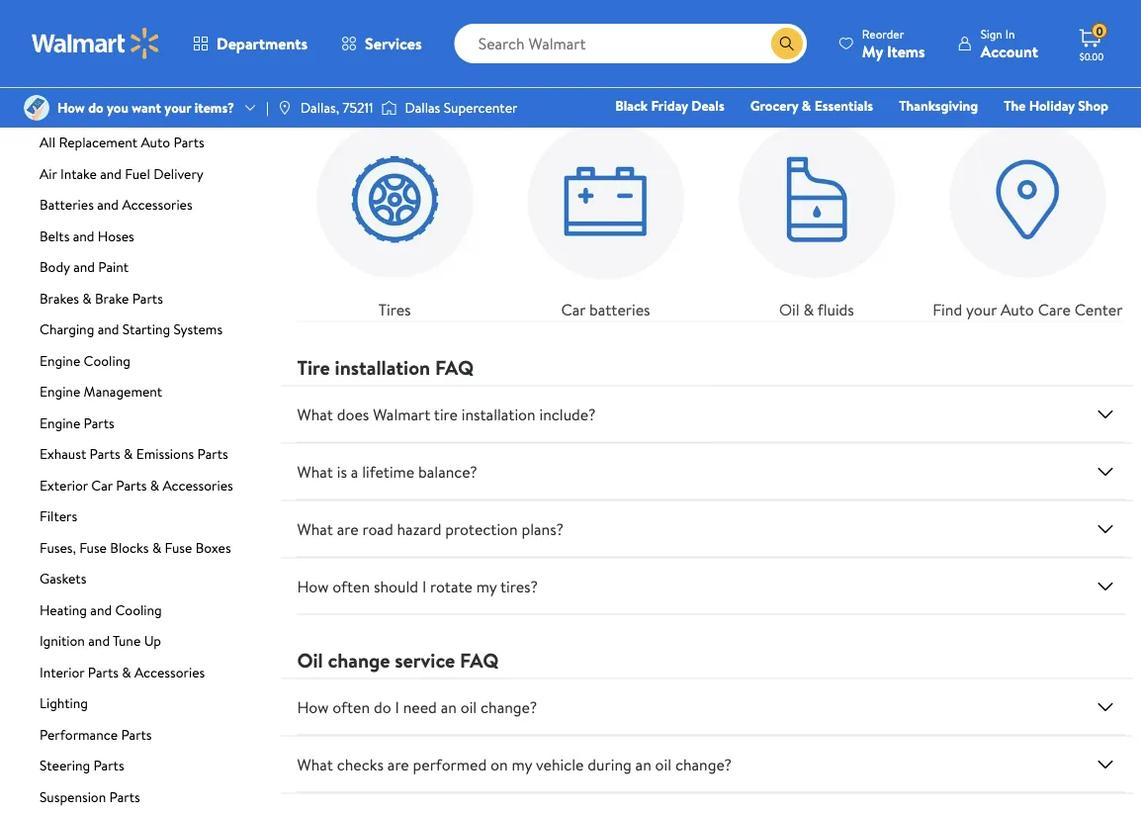 Task type: locate. For each thing, give the bounding box(es) containing it.
see services list item
[[571, 0, 852, 45], [852, 0, 1134, 45]]

blocks
[[110, 538, 149, 557]]

1 list from the top
[[289, 0, 1134, 45]]

0 horizontal spatial my
[[477, 575, 497, 597]]

and up hoses
[[97, 195, 119, 214]]

black
[[616, 96, 648, 115]]

an
[[441, 696, 457, 718], [636, 753, 652, 775]]

75211
[[343, 98, 373, 117]]

tires
[[379, 298, 411, 320]]

0 vertical spatial engine
[[40, 351, 80, 370]]

faq up what does walmart tire installation include?
[[435, 354, 474, 381]]

what for what does walmart tire installation include?
[[297, 403, 333, 425]]

my left tires? on the left of page
[[477, 575, 497, 597]]

i left rotate
[[422, 575, 427, 597]]

i for need
[[395, 696, 400, 718]]

1 horizontal spatial services
[[918, 5, 966, 25]]

0 horizontal spatial car
[[91, 475, 113, 495]]

toy
[[753, 124, 773, 143]]

what is a lifetime balance? image
[[1094, 459, 1118, 483]]

1 fuse from the left
[[79, 538, 107, 557]]

1 vertical spatial are
[[388, 753, 409, 775]]

how
[[57, 98, 85, 117], [297, 575, 329, 597], [297, 696, 329, 718]]

1 vertical spatial often
[[333, 696, 370, 718]]

often down change
[[333, 696, 370, 718]]

vehicle
[[536, 753, 584, 775]]

2 horizontal spatial shop
[[1079, 96, 1109, 115]]

steering parts
[[40, 756, 124, 775]]

i left 'need'
[[395, 696, 400, 718]]

cooling up engine management
[[84, 351, 130, 370]]

0 horizontal spatial  image
[[277, 100, 293, 116]]

list containing see services
[[289, 0, 1134, 45]]

do left 'need'
[[374, 696, 392, 718]]

1 vertical spatial shop
[[1079, 96, 1109, 115]]

1 services from the left
[[637, 5, 684, 25]]

parts down exhaust parts & emissions parts
[[116, 475, 147, 495]]

1 vertical spatial your
[[967, 298, 997, 320]]

0 vertical spatial change?
[[481, 696, 537, 718]]

1 horizontal spatial oil
[[780, 298, 800, 320]]

how for how often should i rotate my tires?
[[297, 575, 329, 597]]

2 engine from the top
[[40, 382, 80, 401]]

and right belts
[[73, 226, 94, 245]]

1 vertical spatial car
[[91, 475, 113, 495]]

engine for engine parts
[[40, 413, 80, 432]]

1 see services link from the left
[[579, 0, 844, 30]]

0 vertical spatial shop
[[297, 60, 341, 88]]

shop up debit
[[1079, 96, 1109, 115]]

performed
[[413, 753, 487, 775]]

replacement up intake
[[59, 132, 138, 152]]

2 see services list item from the left
[[852, 0, 1134, 45]]

one debit link
[[1033, 123, 1118, 144]]

tire
[[297, 354, 330, 381]]

1 horizontal spatial your
[[967, 298, 997, 320]]

gift
[[568, 124, 592, 143]]

fashion
[[894, 124, 940, 143]]

i for rotate
[[422, 575, 427, 597]]

your
[[165, 98, 191, 117], [967, 298, 997, 320]]

0 vertical spatial your
[[165, 98, 191, 117]]

and left paint
[[73, 257, 95, 276]]

& up how do you want your items? on the top of page
[[135, 40, 149, 67]]

i
[[422, 575, 427, 597], [395, 696, 400, 718]]

2 often from the top
[[333, 696, 370, 718]]

|
[[266, 98, 269, 117]]

category
[[371, 60, 447, 88]]

what are road hazard protection plans?
[[297, 518, 564, 540]]

fuel
[[125, 164, 150, 183]]

change? right during at the right of page
[[676, 753, 732, 775]]

performance parts link
[[40, 725, 266, 752]]

are right checks
[[388, 753, 409, 775]]

1 vertical spatial an
[[636, 753, 652, 775]]

parts down the 'lighting' link
[[121, 725, 152, 744]]

see services list item up the
[[852, 0, 1134, 45]]

0 vertical spatial oil
[[461, 696, 477, 718]]

0 vertical spatial oil
[[780, 298, 800, 320]]

tire installation faq
[[297, 354, 474, 381]]

1 vertical spatial faq
[[460, 646, 499, 674]]

0 horizontal spatial see services link
[[579, 0, 844, 30]]

auto parts & accessories
[[40, 40, 254, 67]]

& down tune
[[122, 662, 131, 682]]

1 engine from the top
[[40, 351, 80, 370]]

protection
[[446, 518, 518, 540]]

0 horizontal spatial see services
[[611, 5, 684, 25]]

&
[[135, 40, 149, 67], [802, 96, 812, 115], [82, 288, 92, 308], [804, 298, 814, 320], [124, 444, 133, 463], [150, 475, 159, 495], [152, 538, 162, 557], [122, 662, 131, 682]]

see for 2nd the see services list item from right
[[611, 5, 633, 25]]

accessories up the items?
[[154, 40, 254, 67]]

 image right | at left
[[277, 100, 293, 116]]

how left should on the bottom of page
[[297, 575, 329, 597]]

charging and starting systems
[[40, 319, 223, 339]]

$0.00
[[1080, 49, 1104, 63]]

2 fuse from the left
[[165, 538, 192, 557]]

oil right 'need'
[[461, 696, 477, 718]]

services
[[637, 5, 684, 25], [918, 5, 966, 25]]

1 vertical spatial engine
[[40, 382, 80, 401]]

 image
[[381, 98, 397, 118], [277, 100, 293, 116]]

car batteries link
[[508, 102, 704, 321]]

installation up walmart
[[335, 354, 431, 381]]

what left is
[[297, 460, 333, 482]]

engine up engine parts
[[40, 382, 80, 401]]

parts right emissions
[[197, 444, 228, 463]]

services up items
[[918, 5, 966, 25]]

see up reorder
[[893, 5, 915, 25]]

electronics link
[[651, 123, 736, 144]]

see services up items
[[893, 5, 966, 25]]

body
[[40, 257, 70, 276]]

0 vertical spatial i
[[422, 575, 427, 597]]

essentials
[[815, 96, 874, 115]]

your right want on the left of the page
[[165, 98, 191, 117]]

& right grocery
[[802, 96, 812, 115]]

accessories
[[154, 40, 254, 67], [122, 195, 193, 214], [163, 475, 233, 495], [134, 662, 205, 682]]

see up black
[[611, 5, 633, 25]]

2 services from the left
[[918, 5, 966, 25]]

parts inside all replacement auto parts link
[[174, 132, 204, 152]]

what for what are road hazard protection plans?
[[297, 518, 333, 540]]

during
[[588, 753, 632, 775]]

car right exterior
[[91, 475, 113, 495]]

paint
[[98, 257, 129, 276]]

find your auto care center
[[933, 298, 1123, 320]]

exterior car parts & accessories
[[40, 475, 233, 495]]

1 horizontal spatial installation
[[462, 403, 536, 425]]

accessories down ignition and tune up link
[[134, 662, 205, 682]]

all replacement auto parts
[[40, 132, 204, 152]]

see for 1st the see services list item from the right
[[893, 5, 915, 25]]

replacement up all replacement auto parts
[[40, 96, 130, 118]]

departments
[[217, 33, 308, 54]]

how left you
[[57, 98, 85, 117]]

search icon image
[[780, 36, 795, 51]]

1 horizontal spatial see services link
[[860, 0, 1126, 30]]

4 what from the top
[[297, 753, 333, 775]]

how for how often do i need an oil change?
[[297, 696, 329, 718]]

0 horizontal spatial i
[[395, 696, 400, 718]]

0 vertical spatial are
[[337, 518, 359, 540]]

and inside 'link'
[[73, 257, 95, 276]]

one
[[1042, 124, 1072, 143]]

suspension parts link
[[40, 787, 266, 813]]

0 horizontal spatial see
[[611, 5, 633, 25]]

engine inside "link"
[[40, 351, 80, 370]]

your right find
[[967, 298, 997, 320]]

0 vertical spatial do
[[88, 98, 104, 117]]

ignition and tune up link
[[40, 631, 266, 658]]

finder
[[595, 124, 634, 143]]

oil
[[780, 298, 800, 320], [297, 646, 323, 674]]

0 horizontal spatial change?
[[481, 696, 537, 718]]

what left does
[[297, 403, 333, 425]]

parts inside the suspension parts link
[[109, 787, 140, 806]]

0 horizontal spatial fuse
[[79, 538, 107, 557]]

shop up dallas,
[[297, 60, 341, 88]]

0 vertical spatial often
[[333, 575, 370, 597]]

2 see from the left
[[893, 5, 915, 25]]

1 horizontal spatial see
[[893, 5, 915, 25]]

3 engine from the top
[[40, 413, 80, 432]]

and up ignition and tune up
[[90, 600, 112, 619]]

starting
[[123, 319, 170, 339]]

deals
[[692, 96, 725, 115]]

shop inside the holiday shop gift finder
[[1079, 96, 1109, 115]]

parts up delivery
[[174, 132, 204, 152]]

1 horizontal spatial do
[[374, 696, 392, 718]]

0 vertical spatial replacement
[[40, 96, 130, 118]]

1 horizontal spatial see services
[[893, 5, 966, 25]]

0 vertical spatial cooling
[[84, 351, 130, 370]]

on
[[491, 753, 508, 775]]

my for tires?
[[477, 575, 497, 597]]

and left tune
[[88, 631, 110, 650]]

how down change
[[297, 696, 329, 718]]

0 horizontal spatial an
[[441, 696, 457, 718]]

1 vertical spatial how
[[297, 575, 329, 597]]

1 horizontal spatial fuse
[[165, 538, 192, 557]]

change? up what checks are performed on my vehicle during an oil change?
[[481, 696, 537, 718]]

and for accessories
[[97, 195, 119, 214]]

0 vertical spatial car
[[562, 298, 586, 320]]

parts down steering parts link
[[109, 787, 140, 806]]

sign in account
[[981, 25, 1039, 62]]

filters
[[40, 506, 77, 526]]

are
[[337, 518, 359, 540], [388, 753, 409, 775]]

accessories down emissions
[[163, 475, 233, 495]]

dallas, 75211
[[301, 98, 373, 117]]

intake
[[60, 164, 97, 183]]

0 horizontal spatial your
[[165, 98, 191, 117]]

what for what checks are performed on my vehicle during an oil change?
[[297, 753, 333, 775]]

1 horizontal spatial car
[[562, 298, 586, 320]]

parts inside performance parts link
[[121, 725, 152, 744]]

0 horizontal spatial oil
[[461, 696, 477, 718]]

faq right service
[[460, 646, 499, 674]]

see services link for 1st the see services list item from the right
[[860, 0, 1126, 30]]

1 horizontal spatial oil
[[656, 753, 672, 775]]

1 horizontal spatial my
[[512, 753, 532, 775]]

and for paint
[[73, 257, 95, 276]]

see services up black
[[611, 5, 684, 25]]

batteries and accessories
[[40, 195, 193, 214]]

accessories down air intake and fuel delivery link
[[122, 195, 193, 214]]

1 see services from the left
[[611, 5, 684, 25]]

parts down ignition and tune up
[[88, 662, 119, 682]]

parts down body and paint 'link'
[[132, 288, 163, 308]]

0
[[1097, 22, 1104, 39]]

tune
[[113, 631, 141, 650]]

do left you
[[88, 98, 104, 117]]

2 vertical spatial engine
[[40, 413, 80, 432]]

what left road on the bottom left of page
[[297, 518, 333, 540]]

faq
[[435, 354, 474, 381], [460, 646, 499, 674]]

fuse right the fuses,
[[79, 538, 107, 557]]

& left 'fluids'
[[804, 298, 814, 320]]

supercenter
[[444, 98, 518, 117]]

my right on at the bottom left of page
[[512, 753, 532, 775]]

interior
[[40, 662, 84, 682]]

what are road hazard protection plans? image
[[1094, 517, 1118, 541]]

grocery & essentials link
[[742, 95, 883, 116]]

boxes
[[196, 538, 231, 557]]

are left road on the bottom left of page
[[337, 518, 359, 540]]

what
[[297, 403, 333, 425], [297, 460, 333, 482], [297, 518, 333, 540], [297, 753, 333, 775]]

performance
[[40, 725, 118, 744]]

2 vertical spatial shop
[[776, 124, 807, 143]]

oil left 'fluids'
[[780, 298, 800, 320]]

0 vertical spatial an
[[441, 696, 457, 718]]

1 vertical spatial i
[[395, 696, 400, 718]]

installation right tire
[[462, 403, 536, 425]]

shop right toy
[[776, 124, 807, 143]]

2 what from the top
[[297, 460, 333, 482]]

steering
[[40, 756, 90, 775]]

0 vertical spatial how
[[57, 98, 85, 117]]

1 horizontal spatial are
[[388, 753, 409, 775]]

my for vehicle
[[512, 753, 532, 775]]

3 what from the top
[[297, 518, 333, 540]]

1 vertical spatial my
[[512, 753, 532, 775]]

 image right 75211
[[381, 98, 397, 118]]

what left checks
[[297, 753, 333, 775]]

see
[[611, 5, 633, 25], [893, 5, 915, 25]]

1 horizontal spatial i
[[422, 575, 427, 597]]

 image for dallas, 75211
[[277, 100, 293, 116]]

and down brake
[[98, 319, 119, 339]]

1 horizontal spatial  image
[[381, 98, 397, 118]]

0 horizontal spatial do
[[88, 98, 104, 117]]

oil left change
[[297, 646, 323, 674]]

2 see services link from the left
[[860, 0, 1126, 30]]

2 list from the top
[[289, 86, 1134, 321]]

see services list item up the deals
[[571, 0, 852, 45]]

brake
[[95, 288, 129, 308]]

1 often from the top
[[333, 575, 370, 597]]

an right 'need'
[[441, 696, 457, 718]]

0 horizontal spatial installation
[[335, 354, 431, 381]]

thanksgiving
[[900, 96, 979, 115]]

one debit
[[1042, 124, 1109, 143]]

1 vertical spatial oil
[[297, 646, 323, 674]]

services up friday
[[637, 5, 684, 25]]

see services link up search icon
[[579, 0, 844, 30]]

engine down charging
[[40, 351, 80, 370]]

an right during at the right of page
[[636, 753, 652, 775]]

1 vertical spatial list
[[289, 86, 1134, 321]]

auto inside dropdown button
[[134, 96, 167, 118]]

list item
[[289, 0, 571, 45]]

see services link up "account"
[[860, 0, 1126, 30]]

0 horizontal spatial oil
[[297, 646, 323, 674]]

1 see from the left
[[611, 5, 633, 25]]

1 what from the top
[[297, 403, 333, 425]]

0 vertical spatial list
[[289, 0, 1134, 45]]

air
[[40, 164, 57, 183]]

car left batteries
[[562, 298, 586, 320]]

steering parts link
[[40, 756, 266, 783]]

Walmart Site-Wide search field
[[455, 24, 807, 63]]

and for starting
[[98, 319, 119, 339]]

1 vertical spatial oil
[[656, 753, 672, 775]]

account
[[981, 40, 1039, 62]]

list
[[289, 0, 1134, 45], [289, 86, 1134, 321]]

parts down performance parts
[[93, 756, 124, 775]]

fuse left boxes
[[165, 538, 192, 557]]

checks
[[337, 753, 384, 775]]

auto right you
[[134, 96, 167, 118]]

engine up exhaust
[[40, 413, 80, 432]]

need
[[403, 696, 437, 718]]

you
[[107, 98, 129, 117]]

and for tune
[[88, 631, 110, 650]]

0 horizontal spatial services
[[637, 5, 684, 25]]

parts right want on the left of the page
[[171, 96, 207, 118]]

toy shop link
[[744, 123, 816, 144]]

parts down engine management
[[84, 413, 115, 432]]

1 horizontal spatial change?
[[676, 753, 732, 775]]

electronics
[[660, 124, 727, 143]]

gaskets link
[[40, 569, 266, 596]]

oil right during at the right of page
[[656, 753, 672, 775]]

0 vertical spatial my
[[477, 575, 497, 597]]

2 vertical spatial how
[[297, 696, 329, 718]]

 image for dallas supercenter
[[381, 98, 397, 118]]

1 horizontal spatial an
[[636, 753, 652, 775]]

 image
[[24, 95, 49, 121]]

registry link
[[957, 123, 1025, 144]]

cooling down gaskets link
[[115, 600, 162, 619]]

0 vertical spatial installation
[[335, 354, 431, 381]]

thanksgiving link
[[891, 95, 988, 116]]

often left should on the bottom of page
[[333, 575, 370, 597]]

parts
[[86, 40, 131, 67], [171, 96, 207, 118], [174, 132, 204, 152], [132, 288, 163, 308], [84, 413, 115, 432], [90, 444, 120, 463], [197, 444, 228, 463], [116, 475, 147, 495], [88, 662, 119, 682], [121, 725, 152, 744], [93, 756, 124, 775], [109, 787, 140, 806]]

fuse
[[79, 538, 107, 557], [165, 538, 192, 557]]

parts inside brakes & brake parts link
[[132, 288, 163, 308]]



Task type: describe. For each thing, give the bounding box(es) containing it.
parts down engine parts
[[90, 444, 120, 463]]

plans?
[[522, 518, 564, 540]]

black friday deals
[[616, 96, 725, 115]]

1 vertical spatial cooling
[[115, 600, 162, 619]]

parts inside the exterior car parts & accessories link
[[116, 475, 147, 495]]

how often do i need an oil change?
[[297, 696, 537, 718]]

grocery
[[751, 96, 799, 115]]

& up the exterior car parts & accessories
[[124, 444, 133, 463]]

cooling inside "link"
[[84, 351, 130, 370]]

hoses
[[98, 226, 134, 245]]

list containing tires
[[289, 86, 1134, 321]]

how often should i rotate my tires?
[[297, 575, 538, 597]]

emissions
[[136, 444, 194, 463]]

items
[[887, 40, 926, 62]]

find
[[933, 298, 963, 320]]

how often do i need an oil change? image
[[1094, 695, 1118, 719]]

0 vertical spatial faq
[[435, 354, 474, 381]]

all replacement auto parts link
[[40, 132, 266, 160]]

& down exhaust parts & emissions parts link
[[150, 475, 159, 495]]

fuses, fuse blocks & fuse boxes
[[40, 538, 231, 557]]

how often should i rotate my tires? image
[[1094, 574, 1118, 598]]

lighting
[[40, 693, 88, 713]]

& left brake
[[82, 288, 92, 308]]

items?
[[195, 98, 235, 117]]

reorder my items
[[863, 25, 926, 62]]

find your auto care center link
[[931, 102, 1126, 321]]

0 horizontal spatial are
[[337, 518, 359, 540]]

include?
[[540, 403, 596, 425]]

how for how do you want your items?
[[57, 98, 85, 117]]

auto left care
[[1001, 298, 1035, 320]]

toy shop
[[753, 124, 807, 143]]

belts and hoses link
[[40, 226, 266, 253]]

parts inside engine parts link
[[84, 413, 115, 432]]

all
[[40, 132, 55, 152]]

auto up replacement auto parts
[[40, 40, 82, 67]]

the holiday shop gift finder
[[568, 96, 1109, 143]]

is
[[337, 460, 347, 482]]

1 see services list item from the left
[[571, 0, 852, 45]]

heating
[[40, 600, 87, 619]]

black friday deals link
[[607, 95, 734, 116]]

dallas
[[405, 98, 441, 117]]

services for 1st the see services list item from the right
[[918, 5, 966, 25]]

parts inside replacement auto parts dropdown button
[[171, 96, 207, 118]]

fuses, fuse blocks & fuse boxes link
[[40, 538, 266, 565]]

charging
[[40, 319, 94, 339]]

ignition
[[40, 631, 85, 650]]

engine parts
[[40, 413, 115, 432]]

in
[[1006, 25, 1016, 42]]

engine for engine management
[[40, 382, 80, 401]]

does
[[337, 403, 369, 425]]

suspension parts
[[40, 787, 140, 806]]

shop by category
[[297, 60, 447, 88]]

1 vertical spatial do
[[374, 696, 392, 718]]

and left the fuel
[[100, 164, 122, 183]]

car batteries
[[562, 298, 651, 320]]

hazard
[[397, 518, 442, 540]]

accessories inside the exterior car parts & accessories link
[[163, 475, 233, 495]]

home link
[[824, 123, 878, 144]]

friday
[[652, 96, 689, 115]]

replacement inside dropdown button
[[40, 96, 130, 118]]

your inside 'find your auto care center' link
[[967, 298, 997, 320]]

management
[[84, 382, 162, 401]]

& inside list
[[804, 298, 814, 320]]

interior parts & accessories
[[40, 662, 205, 682]]

batteries
[[40, 195, 94, 214]]

air intake and fuel delivery link
[[40, 164, 266, 191]]

replacement auto parts button
[[40, 82, 266, 132]]

services for 2nd the see services list item from right
[[637, 5, 684, 25]]

parts inside interior parts & accessories link
[[88, 662, 119, 682]]

want
[[132, 98, 161, 117]]

systems
[[174, 319, 223, 339]]

up
[[144, 631, 161, 650]]

what is a lifetime balance?
[[297, 460, 478, 482]]

oil for oil change service faq
[[297, 646, 323, 674]]

1 vertical spatial installation
[[462, 403, 536, 425]]

parts up you
[[86, 40, 131, 67]]

services
[[365, 33, 422, 54]]

gaskets
[[40, 569, 86, 588]]

1 horizontal spatial shop
[[776, 124, 807, 143]]

oil for oil & fluids
[[780, 298, 800, 320]]

delivery
[[154, 164, 204, 183]]

what for what is a lifetime balance?
[[297, 460, 333, 482]]

fuses,
[[40, 538, 76, 557]]

engine cooling
[[40, 351, 130, 370]]

what does walmart tire installation include? image
[[1094, 402, 1118, 426]]

sign
[[981, 25, 1003, 42]]

tire
[[434, 403, 458, 425]]

often for should
[[333, 575, 370, 597]]

air intake and fuel delivery
[[40, 164, 204, 183]]

lifetime
[[362, 460, 415, 482]]

what checks are performed on my vehicle during an oil change? image
[[1094, 752, 1118, 776]]

holiday
[[1030, 96, 1075, 115]]

engine for engine cooling
[[40, 351, 80, 370]]

engine management
[[40, 382, 162, 401]]

exterior car parts & accessories link
[[40, 475, 266, 503]]

0 horizontal spatial shop
[[297, 60, 341, 88]]

and for hoses
[[73, 226, 94, 245]]

oil change service faq
[[297, 646, 499, 674]]

what checks are performed on my vehicle during an oil change?
[[297, 753, 732, 775]]

body and paint
[[40, 257, 129, 276]]

accessories inside batteries and accessories link
[[122, 195, 193, 214]]

batteries
[[590, 298, 651, 320]]

often for do
[[333, 696, 370, 718]]

accessories inside interior parts & accessories link
[[134, 662, 205, 682]]

care
[[1039, 298, 1071, 320]]

suspension
[[40, 787, 106, 806]]

and for cooling
[[90, 600, 112, 619]]

parts inside steering parts link
[[93, 756, 124, 775]]

& right blocks
[[152, 538, 162, 557]]

engine cooling link
[[40, 351, 266, 378]]

see services link for 2nd the see services list item from right
[[579, 0, 844, 30]]

filters link
[[40, 506, 266, 534]]

home
[[832, 124, 869, 143]]

departments button
[[176, 20, 325, 67]]

brakes & brake parts
[[40, 288, 163, 308]]

heating and cooling link
[[40, 600, 266, 627]]

1 vertical spatial change?
[[676, 753, 732, 775]]

Search search field
[[455, 24, 807, 63]]

fashion link
[[886, 123, 949, 144]]

2 see services from the left
[[893, 5, 966, 25]]

auto up air intake and fuel delivery link
[[141, 132, 170, 152]]

body and paint link
[[40, 257, 266, 284]]

center
[[1075, 298, 1123, 320]]

1 vertical spatial replacement
[[59, 132, 138, 152]]

walmart image
[[32, 28, 160, 59]]

engine management link
[[40, 382, 266, 409]]



Task type: vqa. For each thing, say whether or not it's contained in the screenshot.
analyzes at the bottom of the page
no



